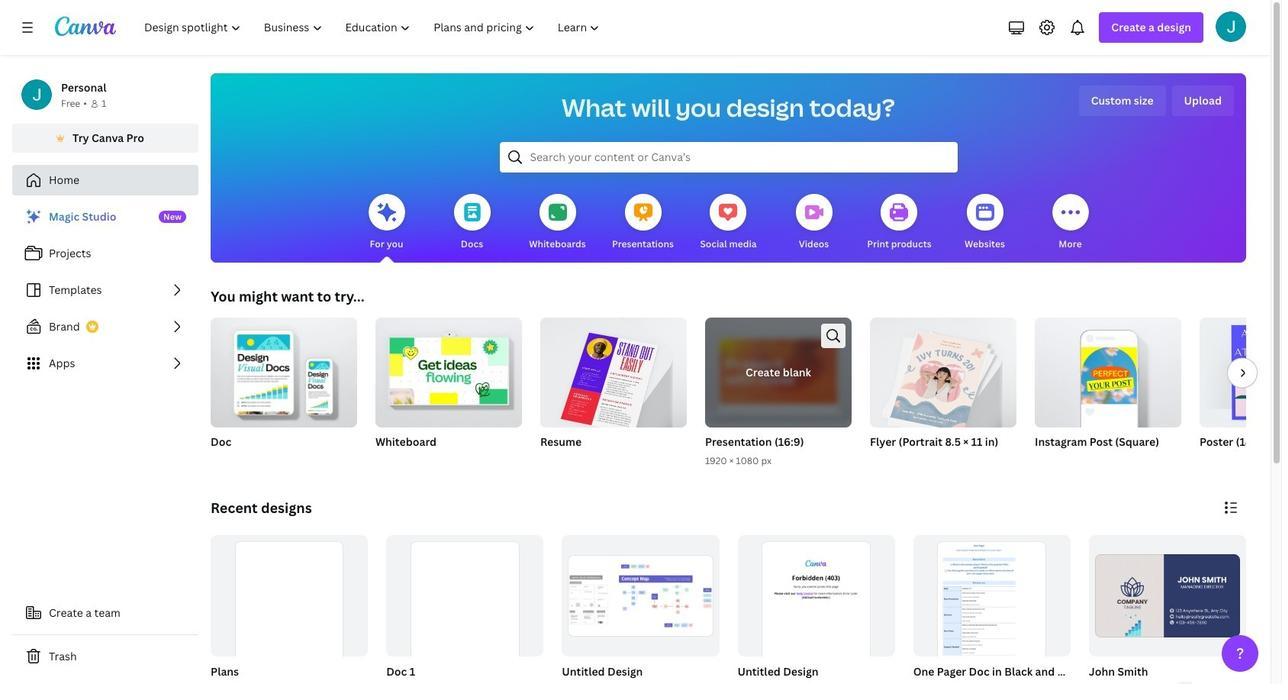 Task type: describe. For each thing, give the bounding box(es) containing it.
john smith image
[[1216, 11, 1247, 42]]



Task type: vqa. For each thing, say whether or not it's contained in the screenshot.
James Peterson 'image'
no



Task type: locate. For each thing, give the bounding box(es) containing it.
group
[[211, 312, 357, 469], [211, 312, 357, 428], [376, 312, 522, 469], [376, 312, 522, 428], [541, 312, 687, 469], [541, 312, 687, 434], [871, 312, 1017, 469], [871, 312, 1017, 433], [1035, 312, 1182, 469], [1035, 312, 1182, 428], [706, 318, 852, 469], [706, 318, 852, 428], [1200, 318, 1283, 469], [1200, 318, 1283, 428], [208, 535, 368, 684], [211, 535, 368, 684], [383, 535, 544, 684], [387, 535, 544, 684], [559, 535, 720, 684], [735, 535, 895, 684], [911, 535, 1283, 684], [914, 535, 1071, 684], [1087, 535, 1247, 684], [1090, 535, 1247, 656]]

top level navigation element
[[134, 12, 614, 43]]

Search search field
[[530, 143, 927, 172]]

list
[[12, 202, 199, 379]]

None search field
[[500, 142, 958, 173]]



